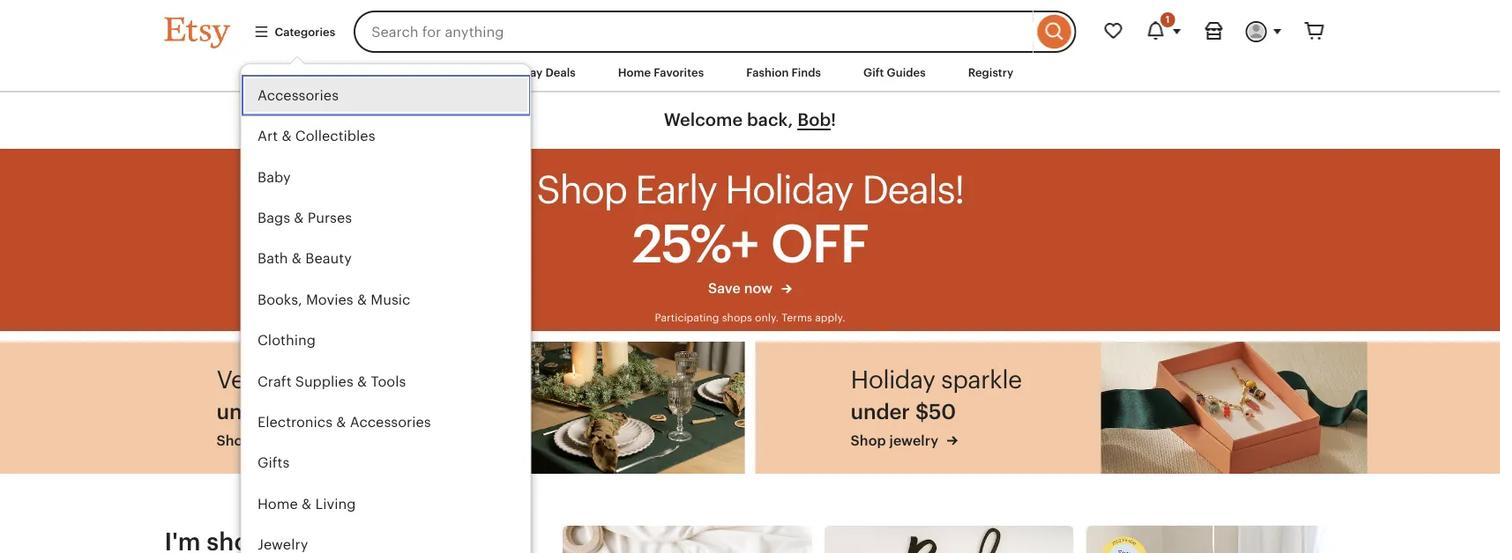 Task type: vqa. For each thing, say whether or not it's contained in the screenshot.
the (60% inside the $ 19.99 $ 49.97 (60% off) Sale ends in 22 hours
no



Task type: locate. For each thing, give the bounding box(es) containing it.
craft
[[257, 374, 291, 390]]

1 button
[[1135, 11, 1193, 53]]

electronics & accessories
[[257, 415, 431, 431]]

bath & beauty
[[257, 251, 351, 267]]

1 horizontal spatial home
[[618, 66, 651, 79]]

1 horizontal spatial accessories
[[349, 415, 431, 431]]

under $50
[[217, 400, 322, 425], [851, 400, 956, 425]]

home inside menu bar
[[618, 66, 651, 79]]

Search for anything text field
[[354, 11, 1033, 53]]

art
[[257, 128, 277, 144]]

& for accessories
[[336, 415, 346, 431]]

home favorites
[[618, 66, 704, 79]]

1 vertical spatial home
[[257, 497, 297, 512]]

accessories link
[[241, 75, 530, 116]]

25%+ off
[[632, 214, 868, 274]]

back,
[[747, 110, 793, 130]]

decor
[[344, 366, 410, 394], [255, 433, 295, 449]]

0 vertical spatial accessories
[[257, 87, 338, 103]]

registry link
[[955, 56, 1027, 88]]

a festive christmas table setting featuring two green table runners shown with glassware, serveware, and a candle centerpiece. image
[[478, 342, 745, 475]]

craft supplies & tools
[[257, 374, 406, 390]]

menu bar containing home favorites
[[133, 53, 1367, 93]]

supplies
[[295, 374, 353, 390]]

art & collectibles link
[[241, 116, 530, 157]]

clothing
[[257, 333, 315, 349]]

& right bags
[[294, 210, 303, 226]]

baby
[[257, 169, 290, 185]]

favorites
[[654, 66, 704, 79]]

bags & purses
[[257, 210, 352, 226]]

& right the bath at left top
[[291, 251, 301, 267]]

& left living
[[301, 497, 311, 512]]

2 under $50 from the left
[[851, 400, 956, 425]]

home & living
[[257, 497, 355, 512]]

& right art
[[281, 128, 291, 144]]

decor up gifts
[[255, 433, 295, 449]]

fashion finds
[[746, 66, 821, 79]]

home for home & living
[[257, 497, 297, 512]]

clothing link
[[241, 321, 530, 361]]

art & collectibles
[[257, 128, 375, 144]]

under $50 down the craft in the bottom of the page
[[217, 400, 322, 425]]

1 vertical spatial accessories
[[349, 415, 431, 431]]

menu bar
[[133, 53, 1367, 93]]

gifts
[[257, 456, 289, 472]]

categories
[[275, 25, 335, 38]]

0 horizontal spatial accessories
[[257, 87, 338, 103]]

1 under $50 from the left
[[217, 400, 322, 425]]

0 vertical spatial home
[[618, 66, 651, 79]]

accessories up art & collectibles
[[257, 87, 338, 103]]

only.
[[755, 312, 779, 324]]

& up shop decor link
[[336, 415, 346, 431]]

&
[[281, 128, 291, 144], [294, 210, 303, 226], [291, 251, 301, 267], [357, 292, 367, 308], [357, 374, 367, 390], [336, 415, 346, 431], [301, 497, 311, 512]]

1 horizontal spatial under $50
[[851, 400, 956, 425]]

home down gifts
[[257, 497, 297, 512]]

0 horizontal spatial home
[[257, 497, 297, 512]]

& for beauty
[[291, 251, 301, 267]]

2 horizontal spatial shop
[[851, 433, 886, 449]]

bob
[[797, 110, 831, 130]]

None search field
[[354, 11, 1076, 53]]

very
[[217, 366, 266, 394]]

books, movies & music
[[257, 292, 410, 308]]

banner containing accessories
[[133, 0, 1367, 554]]

0 horizontal spatial decor
[[255, 433, 295, 449]]

welcome
[[664, 110, 743, 130]]

shop
[[536, 168, 626, 212], [217, 433, 252, 449], [851, 433, 886, 449]]

jewelry
[[889, 433, 938, 449]]

1 horizontal spatial shop
[[536, 168, 626, 212]]

electronics & accessories link
[[241, 402, 530, 443]]

under $50 inside holiday sparkle under $50 shop jewelry
[[851, 400, 956, 425]]

holiday
[[851, 366, 935, 394]]

shop jewelry link
[[851, 431, 1022, 451]]

terms apply.
[[782, 312, 845, 324]]

1 horizontal spatial decor
[[344, 366, 410, 394]]

accessories
[[257, 87, 338, 103], [349, 415, 431, 431]]

home
[[618, 66, 651, 79], [257, 497, 297, 512]]

1 vertical spatial decor
[[255, 433, 295, 449]]

home left favorites
[[618, 66, 651, 79]]

accessories down "craft supplies & tools" link
[[349, 415, 431, 431]]

merry
[[272, 366, 339, 394]]

living
[[315, 497, 355, 512]]

shop early holiday deals! 25%+ off save now
[[536, 168, 964, 297]]

banner
[[133, 0, 1367, 554]]

0 horizontal spatial shop
[[217, 433, 252, 449]]

0 horizontal spatial under $50
[[217, 400, 322, 425]]

tools
[[370, 374, 406, 390]]

bath & beauty link
[[241, 239, 530, 280]]

decor down clothing link
[[344, 366, 410, 394]]

gift guides link
[[850, 56, 939, 88]]

holiday sparkle under $50 shop jewelry
[[851, 366, 1022, 449]]

under $50 up jewelry
[[851, 400, 956, 425]]

electronics
[[257, 415, 332, 431]]

menu containing accessories
[[240, 64, 531, 554]]

music
[[370, 292, 410, 308]]

menu
[[240, 64, 531, 554]]

menu inside banner
[[240, 64, 531, 554]]

fashion finds link
[[733, 56, 834, 88]]

home inside menu
[[257, 497, 297, 512]]



Task type: describe. For each thing, give the bounding box(es) containing it.
sparkle
[[941, 366, 1022, 394]]

home favorites link
[[605, 56, 717, 88]]

& left music
[[357, 292, 367, 308]]

participating
[[655, 312, 719, 324]]

& for living
[[301, 497, 311, 512]]

under $50 inside the very merry decor under $50 shop decor
[[217, 400, 322, 425]]

shop inside shop early holiday deals! 25%+ off save now
[[536, 168, 626, 212]]

holiday deals!
[[725, 168, 964, 212]]

categories button
[[240, 16, 348, 48]]

purses
[[307, 210, 352, 226]]

beauty
[[305, 251, 351, 267]]

a colorful charm choker statement necklace featuring six beads on a dainty gold chain shown in an open gift box. image
[[1101, 342, 1367, 475]]

& for collectibles
[[281, 128, 291, 144]]

shop inside the very merry decor under $50 shop decor
[[217, 433, 252, 449]]

& left tools
[[357, 374, 367, 390]]

!
[[831, 110, 836, 130]]

collectibles
[[295, 128, 375, 144]]

guides
[[887, 66, 926, 79]]

jewelry
[[257, 537, 308, 553]]

craft supplies & tools link
[[241, 361, 530, 402]]

save
[[708, 281, 741, 297]]

bob link
[[797, 110, 831, 130]]

fashion
[[746, 66, 789, 79]]

bags & purses link
[[241, 198, 530, 239]]

gift
[[863, 66, 884, 79]]

home & living link
[[241, 484, 530, 525]]

shop decor link
[[217, 431, 410, 451]]

0 vertical spatial decor
[[344, 366, 410, 394]]

early
[[635, 168, 716, 212]]

bags
[[257, 210, 290, 226]]

none search field inside banner
[[354, 11, 1076, 53]]

welcome back, bob !
[[664, 110, 836, 130]]

bath
[[257, 251, 288, 267]]

books,
[[257, 292, 302, 308]]

shop inside holiday sparkle under $50 shop jewelry
[[851, 433, 886, 449]]

home for home favorites
[[618, 66, 651, 79]]

gift guides
[[863, 66, 926, 79]]

very merry decor under $50 shop decor
[[217, 366, 410, 449]]

participating shops only. terms apply.
[[655, 312, 845, 324]]

movies
[[306, 292, 353, 308]]

baby link
[[241, 157, 530, 198]]

finds
[[792, 66, 821, 79]]

accessories inside "link"
[[349, 415, 431, 431]]

1
[[1166, 14, 1170, 25]]

now
[[744, 281, 773, 297]]

save now link
[[536, 280, 964, 308]]

gifts link
[[241, 443, 530, 484]]

shops
[[722, 312, 752, 324]]

registry
[[968, 66, 1014, 79]]

jewelry link
[[241, 525, 530, 554]]

& for purses
[[294, 210, 303, 226]]

books, movies & music link
[[241, 280, 530, 321]]



